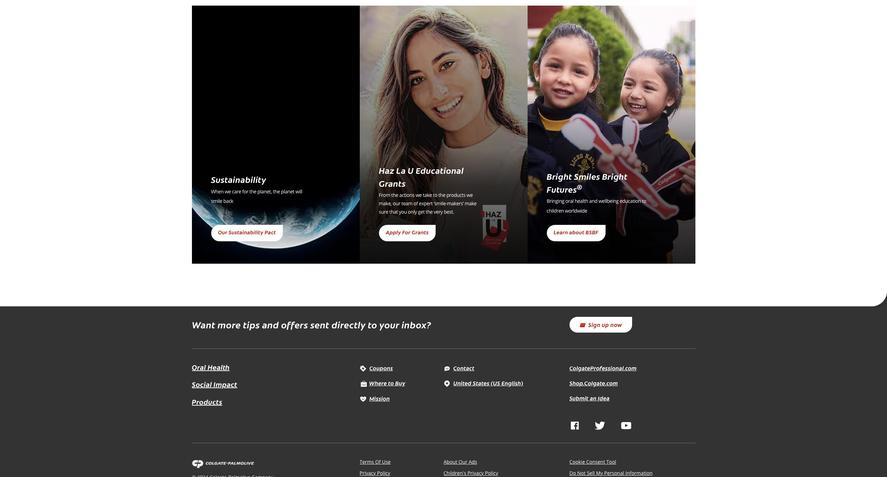 Task type: describe. For each thing, give the bounding box(es) containing it.
privacy policy link
[[360, 470, 391, 477]]

sell
[[587, 470, 595, 477]]

personal
[[605, 470, 625, 477]]

english)
[[502, 379, 524, 387]]

rounded corner image
[[872, 291, 888, 306]]

coupons
[[370, 364, 393, 372]]

haz
[[379, 165, 395, 176]]

children's
[[444, 470, 467, 477]]

products link
[[192, 396, 222, 408]]

worldwide
[[565, 207, 588, 214]]

apply
[[386, 229, 401, 236]]

1 horizontal spatial grants
[[412, 229, 429, 236]]

that
[[390, 209, 398, 215]]

tool
[[607, 459, 617, 465]]

ads
[[469, 459, 478, 465]]

want more tips and offers sent directly to your inbox?
[[192, 318, 432, 331]]

to inside the haz la u educational grants from the actions we take to the products we make, our team of expert 'smile-makers' make sure that you only get the very best.
[[433, 192, 438, 199]]

inbox?
[[402, 318, 432, 331]]

'smile-
[[434, 200, 447, 207]]

wellbeing
[[599, 198, 619, 204]]

2 privacy from the left
[[468, 470, 484, 477]]

privacy policy
[[360, 470, 391, 477]]

(us
[[491, 379, 501, 387]]

health
[[208, 362, 230, 372]]

mission link
[[360, 395, 390, 402]]

and for tips
[[262, 318, 279, 331]]

now
[[611, 321, 623, 329]]

social
[[192, 380, 212, 389]]

do
[[570, 470, 576, 477]]

the up our
[[392, 192, 399, 199]]

buy
[[396, 380, 406, 387]]

where to buy link
[[360, 380, 406, 387]]

do not sell my personal information link
[[570, 470, 653, 477]]

for
[[403, 229, 411, 236]]

submit an idea link
[[570, 394, 610, 402]]

1 horizontal spatial we
[[416, 192, 422, 199]]

take
[[423, 192, 432, 199]]

learn
[[554, 229, 568, 236]]

pact
[[265, 229, 276, 236]]

care
[[232, 188, 241, 195]]

terms of use
[[360, 459, 391, 465]]

use
[[382, 459, 391, 465]]

tips
[[243, 318, 260, 331]]

twitter image
[[595, 422, 606, 430]]

information
[[626, 470, 653, 477]]

will
[[296, 188, 303, 195]]

more
[[218, 318, 241, 331]]

facebook image
[[571, 422, 579, 430]]

our
[[393, 200, 401, 207]]

our sustainability pact link
[[211, 225, 283, 241]]

cookie consent tool link
[[570, 459, 617, 465]]

u
[[408, 165, 414, 176]]

2 horizontal spatial we
[[467, 192, 473, 199]]

bringing
[[547, 198, 565, 204]]

1 privacy from the left
[[360, 470, 376, 477]]

2 bright from the left
[[603, 170, 628, 182]]

®
[[577, 183, 583, 191]]

sign up now link
[[570, 317, 633, 333]]

where
[[369, 380, 387, 387]]

the right for
[[250, 188, 257, 195]]

submit
[[570, 394, 589, 402]]

sign
[[589, 321, 601, 329]]

directly
[[332, 318, 366, 331]]

colgateprofessional.com
[[570, 364, 637, 372]]

the up 'smile-
[[439, 192, 446, 199]]

social impact
[[192, 380, 237, 389]]

consent
[[587, 459, 606, 465]]

get
[[418, 209, 425, 215]]

sustainability inside our sustainability pact link
[[229, 229, 264, 236]]

only
[[408, 209, 417, 215]]

youtube image
[[622, 422, 632, 430]]

sustainability inside sustainability when we care for the planet, the planet will smile back
[[211, 174, 266, 185]]

submit an idea
[[570, 394, 610, 402]]

up
[[602, 321, 610, 329]]

our sustainability pact
[[218, 229, 276, 236]]

your
[[380, 318, 400, 331]]

cookie
[[570, 459, 585, 465]]

sent
[[311, 318, 330, 331]]

products
[[447, 192, 466, 199]]

oral health
[[192, 362, 230, 372]]

oral
[[192, 362, 206, 372]]



Task type: vqa. For each thing, say whether or not it's contained in the screenshot.
Coupons
yes



Task type: locate. For each thing, give the bounding box(es) containing it.
planet,
[[258, 188, 272, 195]]

about our ads link
[[444, 459, 478, 465]]

privacy down ads
[[468, 470, 484, 477]]

to left your
[[368, 318, 378, 331]]

social impact link
[[192, 379, 237, 390]]

best.
[[444, 209, 454, 215]]

bsbf
[[586, 229, 599, 236]]

0 horizontal spatial bright
[[547, 170, 573, 182]]

1 vertical spatial our
[[459, 459, 468, 465]]

not
[[578, 470, 586, 477]]

sign up now
[[589, 321, 623, 329]]

to inside bringing oral health and wellbeing education to children worldwide
[[643, 198, 647, 204]]

and for health
[[590, 198, 598, 204]]

want
[[192, 318, 216, 331]]

contact link
[[444, 364, 475, 372]]

grants inside the haz la u educational grants from the actions we take to the products we make, our team of expert 'smile-makers' make sure that you only get the very best.
[[379, 177, 406, 189]]

learn about bsbf
[[554, 229, 599, 236]]

the right "get" on the top of the page
[[426, 209, 433, 215]]

sustainability left pact on the top left
[[229, 229, 264, 236]]

0 horizontal spatial grants
[[379, 177, 406, 189]]

education
[[620, 198, 641, 204]]

terms of use link
[[360, 459, 391, 465]]

our left ads
[[459, 459, 468, 465]]

0 horizontal spatial privacy
[[360, 470, 376, 477]]

of
[[414, 200, 418, 207]]

from
[[379, 192, 391, 199]]

1 horizontal spatial policy
[[485, 470, 499, 477]]

to right take
[[433, 192, 438, 199]]

our inside our sustainability pact link
[[218, 229, 228, 236]]

grants right for
[[412, 229, 429, 236]]

0 horizontal spatial we
[[225, 188, 231, 195]]

2 policy from the left
[[485, 470, 499, 477]]

and right 'tips'
[[262, 318, 279, 331]]

grants down the haz
[[379, 177, 406, 189]]

bright up wellbeing
[[603, 170, 628, 182]]

1 horizontal spatial our
[[459, 459, 468, 465]]

apply for grants
[[386, 229, 429, 236]]

and inside bringing oral health and wellbeing education to children worldwide
[[590, 198, 598, 204]]

make
[[465, 200, 477, 207]]

apply for grants link
[[379, 225, 436, 241]]

planet with shadow image
[[192, 6, 360, 264]]

when
[[211, 188, 224, 195]]

contact
[[454, 364, 475, 372]]

1 policy from the left
[[377, 470, 391, 477]]

our down back
[[218, 229, 228, 236]]

shop.colgate.com link
[[570, 379, 618, 387]]

haz la u educational grants from the actions we take to the products we make, our team of expert 'smile-makers' make sure that you only get the very best.
[[379, 165, 477, 215]]

we
[[225, 188, 231, 195], [416, 192, 422, 199], [467, 192, 473, 199]]

very
[[434, 209, 443, 215]]

where to buy
[[369, 380, 406, 387]]

children's privacy policy link
[[444, 470, 499, 477]]

1 horizontal spatial and
[[590, 198, 598, 204]]

make,
[[379, 200, 392, 207]]

educational
[[416, 165, 464, 176]]

the left planet
[[273, 188, 280, 195]]

1 vertical spatial grants
[[412, 229, 429, 236]]

impact
[[214, 380, 237, 389]]

0 vertical spatial our
[[218, 229, 228, 236]]

and right health
[[590, 198, 598, 204]]

mission
[[370, 395, 390, 402]]

futures
[[547, 183, 577, 195]]

sure
[[379, 209, 389, 215]]

children
[[547, 207, 564, 214]]

cookie consent tool
[[570, 459, 617, 465]]

0 vertical spatial and
[[590, 198, 598, 204]]

planet
[[281, 188, 295, 195]]

we left take
[[416, 192, 422, 199]]

an
[[590, 394, 597, 402]]

we inside sustainability when we care for the planet, the planet will smile back
[[225, 188, 231, 195]]

about
[[444, 459, 458, 465]]

bright
[[547, 170, 573, 182], [603, 170, 628, 182]]

to right education
[[643, 198, 647, 204]]

smiles
[[575, 170, 601, 182]]

learn about bsbf link
[[547, 225, 606, 241]]

our
[[218, 229, 228, 236], [459, 459, 468, 465]]

1 horizontal spatial bright
[[603, 170, 628, 182]]

bringing oral health and wellbeing education to children worldwide
[[547, 198, 647, 214]]

to
[[433, 192, 438, 199], [643, 198, 647, 204], [368, 318, 378, 331], [388, 380, 394, 387]]

oral health link
[[192, 362, 230, 372]]

expert
[[419, 200, 433, 207]]

colgateprofessional.com link
[[570, 364, 637, 372]]

1 vertical spatial sustainability
[[229, 229, 264, 236]]

0 horizontal spatial policy
[[377, 470, 391, 477]]

oral
[[566, 198, 574, 204]]

my
[[597, 470, 603, 477]]

privacy down terms
[[360, 470, 376, 477]]

to left buy
[[388, 380, 394, 387]]

back
[[224, 198, 233, 204]]

for
[[242, 188, 248, 195]]

1 vertical spatial and
[[262, 318, 279, 331]]

sustainability up the care
[[211, 174, 266, 185]]

la
[[397, 165, 406, 176]]

products
[[192, 397, 222, 407]]

states
[[473, 379, 490, 387]]

0 horizontal spatial and
[[262, 318, 279, 331]]

0 horizontal spatial our
[[218, 229, 228, 236]]

makers'
[[447, 200, 464, 207]]

sustainability when we care for the planet, the planet will smile back
[[211, 174, 303, 204]]

we up "make"
[[467, 192, 473, 199]]

of
[[376, 459, 381, 465]]

team
[[402, 200, 413, 207]]

terms
[[360, 459, 374, 465]]

0 vertical spatial sustainability
[[211, 174, 266, 185]]

health
[[575, 198, 589, 204]]

coupons link
[[360, 364, 393, 372]]

about
[[570, 229, 585, 236]]

shop.colgate.com
[[570, 379, 618, 387]]

0 vertical spatial grants
[[379, 177, 406, 189]]

offers
[[281, 318, 308, 331]]

bright up futures
[[547, 170, 573, 182]]

1 bright from the left
[[547, 170, 573, 182]]

1 horizontal spatial privacy
[[468, 470, 484, 477]]

actions
[[400, 192, 415, 199]]

we left the care
[[225, 188, 231, 195]]



